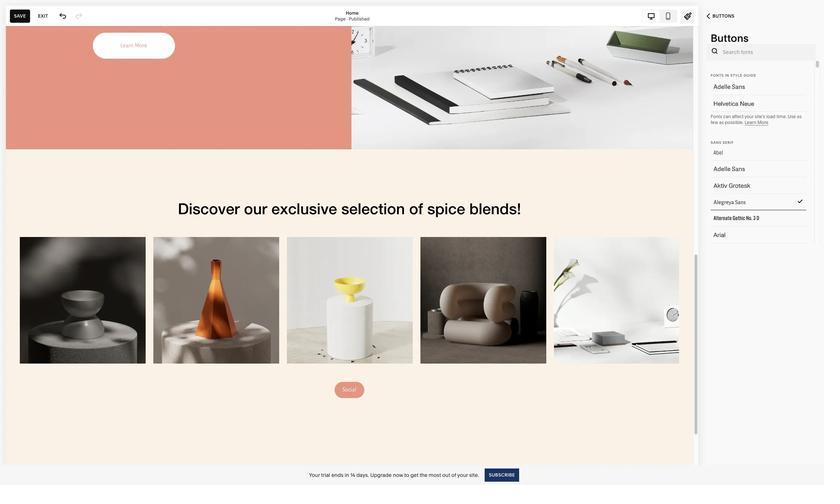 Task type: locate. For each thing, give the bounding box(es) containing it.
1 horizontal spatial in
[[725, 73, 730, 77]]

0 vertical spatial fonts
[[711, 73, 724, 77]]

fonts left style on the top right of the page
[[711, 73, 724, 77]]

Search fonts text field
[[723, 44, 812, 60]]

your up learn
[[745, 114, 754, 119]]

as right use
[[797, 114, 802, 119]]

your inside fonts can affect your site's load time. use as few as possible.
[[745, 114, 754, 119]]

learn more link
[[745, 120, 769, 126]]

0 horizontal spatial as
[[719, 120, 724, 125]]

2 fonts from the top
[[711, 114, 722, 119]]

home page · published
[[335, 10, 370, 21]]

serif
[[723, 141, 734, 145]]

row group containing fonts can affect your site's load time. use as few as possible.
[[703, 61, 815, 485]]

tab list
[[643, 10, 677, 22]]

guide
[[744, 73, 756, 77]]

possible.
[[725, 120, 744, 125]]

few
[[711, 120, 718, 125]]

use
[[788, 114, 796, 119]]

alegreya sans image
[[705, 196, 802, 209]]

adelle sans image down 'guide'
[[705, 81, 802, 94]]

1 vertical spatial in
[[345, 472, 349, 478]]

as right few
[[719, 120, 724, 125]]

page
[[335, 16, 346, 21]]

upgrade
[[370, 472, 392, 478]]

0 vertical spatial adelle sans image
[[705, 81, 802, 94]]

14
[[350, 472, 355, 478]]

fonts up few
[[711, 114, 722, 119]]

more
[[758, 120, 769, 125]]

1 vertical spatial adelle sans image
[[705, 163, 802, 176]]

0 vertical spatial buttons
[[713, 13, 735, 19]]

0 vertical spatial your
[[745, 114, 754, 119]]

1 horizontal spatial as
[[797, 114, 802, 119]]

as
[[797, 114, 802, 119], [719, 120, 724, 125]]

adelle sans image down abel "image" on the top right of page
[[705, 163, 802, 176]]

0 vertical spatial as
[[797, 114, 802, 119]]

fonts inside fonts can affect your site's load time. use as few as possible.
[[711, 114, 722, 119]]

aktiv grotesk image
[[705, 179, 802, 193]]

sans
[[711, 141, 722, 145]]

learn more
[[745, 120, 769, 125]]

your
[[309, 472, 320, 478]]

alternate gothic no. 3 d image
[[705, 213, 802, 226]]

1 vertical spatial as
[[719, 120, 724, 125]]

helvetica neue image
[[705, 97, 802, 110]]

to
[[404, 472, 409, 478]]

abel image
[[705, 146, 802, 160]]

adelle sans image
[[705, 81, 802, 94], [705, 163, 802, 176]]

in
[[725, 73, 730, 77], [345, 472, 349, 478]]

of
[[452, 472, 456, 478]]

1 horizontal spatial your
[[745, 114, 754, 119]]

fonts
[[711, 73, 724, 77], [711, 114, 722, 119]]

arial image
[[705, 229, 802, 242]]

0 horizontal spatial in
[[345, 472, 349, 478]]

1 vertical spatial fonts
[[711, 114, 722, 119]]

your right of
[[457, 472, 468, 478]]

fonts for fonts in style guide
[[711, 73, 724, 77]]

1 fonts from the top
[[711, 73, 724, 77]]

your
[[745, 114, 754, 119], [457, 472, 468, 478]]

days.
[[357, 472, 369, 478]]

in left style on the top right of the page
[[725, 73, 730, 77]]

0 horizontal spatial your
[[457, 472, 468, 478]]

buttons
[[713, 13, 735, 19], [711, 32, 749, 44]]

row group
[[703, 61, 815, 485]]

your trial ends in 14 days. upgrade now to get the most out of your site.
[[309, 472, 479, 478]]

in left "14"
[[345, 472, 349, 478]]

time.
[[777, 114, 787, 119]]

home
[[346, 10, 359, 16]]



Task type: describe. For each thing, give the bounding box(es) containing it.
fonts in style guide
[[711, 73, 756, 77]]

1 vertical spatial buttons
[[711, 32, 749, 44]]

buttons inside button
[[713, 13, 735, 19]]

affect
[[732, 114, 744, 119]]

style
[[731, 73, 743, 77]]

exit
[[38, 13, 48, 19]]

now
[[393, 472, 403, 478]]

sans serif
[[711, 141, 734, 145]]

0 vertical spatial in
[[725, 73, 730, 77]]

subscribe
[[489, 472, 515, 478]]

the
[[420, 472, 428, 478]]

·
[[347, 16, 348, 21]]

learn
[[745, 120, 757, 125]]

site's
[[755, 114, 766, 119]]

exit button
[[34, 9, 52, 23]]

published
[[349, 16, 370, 21]]

site.
[[469, 472, 479, 478]]

load
[[767, 114, 776, 119]]

get
[[411, 472, 419, 478]]

fonts can affect your site's load time. use as few as possible.
[[711, 114, 802, 125]]

ends
[[331, 472, 344, 478]]

buttons button
[[699, 8, 743, 24]]

can
[[723, 114, 731, 119]]

save button
[[10, 9, 30, 23]]

subscribe button
[[485, 469, 519, 482]]

2 adelle sans image from the top
[[705, 163, 802, 176]]

save
[[14, 13, 26, 19]]

most
[[429, 472, 441, 478]]

1 adelle sans image from the top
[[705, 81, 802, 94]]

out
[[442, 472, 450, 478]]

1 vertical spatial your
[[457, 472, 468, 478]]

trial
[[321, 472, 330, 478]]

fonts for fonts can affect your site's load time. use as few as possible.
[[711, 114, 722, 119]]



Task type: vqa. For each thing, say whether or not it's contained in the screenshot.
Ends
yes



